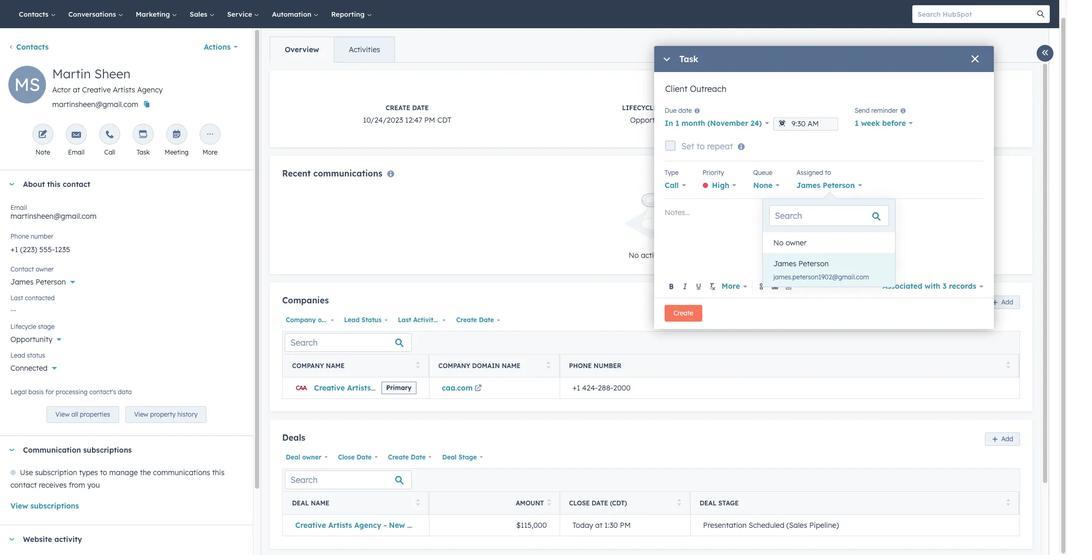 Task type: vqa. For each thing, say whether or not it's contained in the screenshot.
Search ID, name, or description Search Field
no



Task type: locate. For each thing, give the bounding box(es) containing it.
no activities. alert
[[282, 191, 1021, 262]]

at right actor
[[73, 85, 80, 95]]

view all properties link
[[47, 407, 119, 424]]

sales
[[190, 10, 210, 18]]

name right the domain
[[502, 363, 521, 370]]

caret image inside about this contact dropdown button
[[8, 183, 15, 186]]

agency
[[137, 85, 163, 95], [373, 384, 400, 393], [355, 521, 382, 531]]

1 vertical spatial martinsheen@gmail.com
[[10, 212, 97, 221]]

caret image left communication
[[8, 450, 15, 452]]

james peterson for owner
[[10, 278, 66, 287]]

0 horizontal spatial opportunity
[[10, 335, 52, 345]]

email down about in the left of the page
[[10, 204, 27, 212]]

contact
[[63, 180, 90, 189], [10, 481, 37, 491]]

communication
[[23, 446, 81, 456]]

lifecycle left stage
[[10, 323, 36, 331]]

search search field up the no owner button
[[770, 206, 889, 226]]

0 vertical spatial lifecycle
[[623, 104, 658, 112]]

caret image left about in the left of the page
[[8, 183, 15, 186]]

last right the status
[[398, 316, 412, 324]]

owner inside 'popup button'
[[302, 454, 322, 461]]

opportunity
[[631, 116, 673, 125], [10, 335, 52, 345]]

press to sort. element
[[416, 362, 420, 371], [547, 362, 551, 371], [1007, 362, 1011, 371], [416, 499, 420, 508], [548, 499, 551, 508], [677, 499, 681, 508], [1007, 499, 1011, 508]]

0 horizontal spatial close
[[338, 454, 355, 461]]

0 vertical spatial contact
[[63, 180, 90, 189]]

deals
[[282, 433, 306, 443]]

Search search field
[[770, 206, 889, 226], [285, 471, 412, 490]]

create date button right close date popup button
[[385, 451, 435, 465]]

view for view property history
[[134, 411, 148, 419]]

pm left cdt at the top of page
[[425, 116, 436, 125]]

1 vertical spatial opportunity
[[10, 335, 52, 345]]

Search HubSpot search field
[[913, 5, 1041, 23]]

1 vertical spatial more
[[722, 282, 741, 291]]

stage
[[660, 104, 681, 112], [459, 454, 477, 461], [719, 500, 739, 508]]

james peterson button up last contacted text field
[[10, 272, 243, 289]]

1 horizontal spatial this
[[212, 469, 225, 478]]

email inside email martinsheen@gmail.com
[[10, 204, 27, 212]]

1 horizontal spatial stage
[[660, 104, 681, 112]]

list box containing no owner
[[763, 233, 896, 287]]

view left property
[[134, 411, 148, 419]]

to inside use subscription types to manage the communications this contact receives from you
[[100, 469, 107, 478]]

1 vertical spatial peterson
[[799, 259, 829, 269]]

close right 'deal owner' 'popup button'
[[338, 454, 355, 461]]

james down the no owner at the right top of page
[[774, 259, 797, 269]]

+1 424-288-2000
[[573, 384, 631, 393]]

no inside alert
[[629, 251, 639, 260]]

repeat
[[708, 141, 733, 152]]

1 horizontal spatial lifecycle
[[623, 104, 658, 112]]

press to sort. image
[[1007, 362, 1011, 369], [416, 499, 420, 507]]

press to sort. image for domain
[[547, 362, 551, 369]]

type
[[665, 169, 679, 177]]

create date right close date popup button
[[388, 454, 426, 461]]

task
[[680, 54, 699, 64], [137, 149, 150, 156]]

0 horizontal spatial last
[[10, 294, 23, 302]]

deal inside 'popup button'
[[286, 454, 300, 461]]

1 horizontal spatial james peterson
[[797, 181, 855, 190]]

james.peterson1902@gmail.com
[[774, 273, 870, 281]]

press to sort. element for domain
[[547, 362, 551, 371]]

create date
[[457, 316, 494, 324], [388, 454, 426, 461]]

creative for creative artists agency
[[314, 384, 345, 393]]

view left the "all"
[[55, 411, 70, 419]]

agency for creative artists agency
[[373, 384, 400, 393]]

view inside 'link'
[[134, 411, 148, 419]]

marketing link
[[130, 0, 184, 28]]

connected button
[[10, 358, 243, 375]]

deal stage button
[[439, 451, 486, 465]]

subscriptions up manage
[[83, 446, 132, 456]]

1 vertical spatial name
[[311, 500, 330, 508]]

0 horizontal spatial email
[[10, 204, 27, 212]]

subscriptions down "receives" at the left of the page
[[30, 502, 79, 512]]

task right minimize dialog icon on the right top of page
[[680, 54, 699, 64]]

1 add from the top
[[1002, 298, 1014, 306]]

email image
[[72, 130, 81, 140]]

1 horizontal spatial james peterson button
[[797, 178, 863, 193]]

0 vertical spatial phone
[[10, 233, 29, 241]]

1 horizontal spatial search search field
[[770, 206, 889, 226]]

0 vertical spatial peterson
[[823, 181, 855, 190]]

domain
[[473, 363, 500, 370]]

stage inside lifecycle stage opportunity
[[660, 104, 681, 112]]

create
[[386, 104, 411, 112], [674, 310, 694, 318], [457, 316, 477, 324], [388, 454, 409, 461]]

1 horizontal spatial communications
[[313, 168, 383, 179]]

lifecycle inside lifecycle stage opportunity
[[623, 104, 658, 112]]

0 horizontal spatial phone
[[10, 233, 29, 241]]

actions
[[204, 42, 231, 52]]

website activity button
[[0, 526, 243, 554]]

reminder
[[872, 107, 898, 115]]

2 vertical spatial peterson
[[36, 278, 66, 287]]

1 add button from the top
[[986, 296, 1021, 309]]

send reminder
[[855, 107, 898, 115]]

phone up "+1"
[[569, 363, 592, 370]]

add button
[[986, 296, 1021, 309], [986, 433, 1021, 447]]

meeting image
[[172, 130, 181, 140]]

activity for last activity date
[[413, 316, 437, 324]]

1 horizontal spatial call
[[665, 181, 679, 190]]

stage
[[38, 323, 55, 331]]

1 vertical spatial pm
[[620, 521, 631, 531]]

create inside button
[[674, 310, 694, 318]]

1 horizontal spatial to
[[697, 141, 705, 152]]

meeting
[[165, 149, 189, 156]]

phone for phone number
[[569, 363, 592, 370]]

subscriptions inside 'button'
[[30, 502, 79, 512]]

contact up email martinsheen@gmail.com
[[63, 180, 90, 189]]

artists down deal name
[[329, 521, 352, 531]]

close up today
[[569, 500, 590, 508]]

1 horizontal spatial activity
[[879, 104, 911, 112]]

1 vertical spatial search search field
[[285, 471, 412, 490]]

today
[[573, 521, 594, 531]]

conversations link
[[62, 0, 130, 28]]

0 vertical spatial add
[[1002, 298, 1014, 306]]

in
[[665, 119, 674, 128]]

1 horizontal spatial no
[[774, 238, 784, 248]]

caret image for about this contact
[[8, 183, 15, 186]]

james peterson button for contact owner
[[10, 272, 243, 289]]

actions button
[[197, 37, 245, 58]]

activity
[[54, 536, 82, 545]]

call inside popup button
[[665, 181, 679, 190]]

opportunity down due
[[631, 116, 673, 125]]

company for company domain name
[[439, 363, 471, 370]]

no left the activities.
[[629, 251, 639, 260]]

1 right in
[[676, 119, 680, 128]]

company up caa.com
[[439, 363, 471, 370]]

1:30
[[605, 521, 618, 531]]

0 vertical spatial activity
[[879, 104, 911, 112]]

phone
[[10, 233, 29, 241], [569, 363, 592, 370]]

0 horizontal spatial search search field
[[285, 471, 412, 490]]

owner for contact owner
[[36, 266, 54, 273]]

0 vertical spatial opportunity
[[631, 116, 673, 125]]

2 horizontal spatial stage
[[719, 500, 739, 508]]

call down call icon on the top
[[104, 149, 115, 156]]

1 week before button
[[855, 116, 914, 131]]

james peterson down contact owner
[[10, 278, 66, 287]]

owner inside button
[[786, 238, 807, 248]]

number
[[31, 233, 53, 241]]

task down task icon at top
[[137, 149, 150, 156]]

navigation
[[270, 37, 396, 63]]

contacted
[[25, 294, 55, 302]]

0 horizontal spatial 1
[[676, 119, 680, 128]]

2 vertical spatial artists
[[329, 521, 352, 531]]

0 horizontal spatial create date
[[388, 454, 426, 461]]

0 horizontal spatial stage
[[459, 454, 477, 461]]

company for company name
[[292, 363, 324, 370]]

at left 1:30
[[596, 521, 603, 531]]

overview
[[285, 45, 319, 54]]

1 vertical spatial stage
[[459, 454, 477, 461]]

creative down sheen
[[82, 85, 111, 95]]

1 vertical spatial james peterson button
[[10, 272, 243, 289]]

activity inside "popup button"
[[413, 316, 437, 324]]

phone left the number
[[10, 233, 29, 241]]

none
[[754, 181, 773, 190]]

1 vertical spatial phone
[[569, 363, 592, 370]]

owner for deal owner
[[302, 454, 322, 461]]

lifecycle left due
[[623, 104, 658, 112]]

close date button
[[334, 451, 380, 465]]

peterson for assigned to
[[823, 181, 855, 190]]

peterson for contact owner
[[36, 278, 66, 287]]

james peterson down assigned to
[[797, 181, 855, 190]]

james peterson button
[[797, 178, 863, 193], [10, 272, 243, 289]]

1 vertical spatial email
[[10, 204, 27, 212]]

10/24/2023
[[363, 116, 403, 125]]

lead for lead status
[[344, 316, 360, 324]]

creative inside martin sheen actor at creative artists agency
[[82, 85, 111, 95]]

0 vertical spatial press to sort. image
[[1007, 362, 1011, 369]]

manage
[[109, 469, 138, 478]]

email down email image
[[68, 149, 85, 156]]

1 horizontal spatial view
[[55, 411, 70, 419]]

0 vertical spatial add button
[[986, 296, 1021, 309]]

navigation containing overview
[[270, 37, 396, 63]]

create date up company domain name
[[457, 316, 494, 324]]

lead up connected
[[10, 352, 25, 360]]

0 horizontal spatial james peterson button
[[10, 272, 243, 289]]

service link
[[221, 0, 266, 28]]

company left the name
[[292, 363, 324, 370]]

artists left primary on the bottom left
[[347, 384, 371, 393]]

0 vertical spatial creative
[[82, 85, 111, 95]]

peterson down assigned to
[[823, 181, 855, 190]]

1 vertical spatial add
[[1002, 436, 1014, 444]]

close date
[[338, 454, 372, 461]]

james down contact
[[10, 278, 34, 287]]

owner down deals
[[302, 454, 322, 461]]

associated
[[883, 282, 923, 291]]

2 caret image from the top
[[8, 450, 15, 452]]

company inside popup button
[[286, 316, 316, 324]]

to for assigned
[[826, 169, 832, 177]]

search search field down close date
[[285, 471, 412, 490]]

close inside popup button
[[338, 454, 355, 461]]

communication subscriptions button
[[0, 437, 238, 465]]

2 horizontal spatial to
[[826, 169, 832, 177]]

0 vertical spatial subscriptions
[[83, 446, 132, 456]]

0 horizontal spatial view
[[10, 502, 28, 512]]

last left "contacted"
[[10, 294, 23, 302]]

1 caret image from the top
[[8, 183, 15, 186]]

status
[[27, 352, 45, 360]]

0 vertical spatial last
[[861, 104, 877, 112]]

associated with 3 records button
[[883, 279, 984, 294]]

caret image
[[8, 539, 15, 542]]

1 vertical spatial communications
[[153, 469, 210, 478]]

2 horizontal spatial view
[[134, 411, 148, 419]]

caret image
[[8, 183, 15, 186], [8, 450, 15, 452]]

use
[[20, 469, 33, 478]]

1 horizontal spatial deal stage
[[700, 500, 739, 508]]

lead left the status
[[344, 316, 360, 324]]

james
[[797, 181, 821, 190], [774, 259, 797, 269], [10, 278, 34, 287]]

company down companies
[[286, 316, 316, 324]]

peterson up "contacted"
[[36, 278, 66, 287]]

0 vertical spatial james peterson
[[797, 181, 855, 190]]

james for assigned to
[[797, 181, 821, 190]]

company for company owner
[[286, 316, 316, 324]]

creative down the name
[[314, 384, 345, 393]]

-
[[893, 116, 896, 125], [896, 116, 898, 125], [384, 521, 387, 531]]

1 vertical spatial contact
[[10, 481, 37, 491]]

contact down the use
[[10, 481, 37, 491]]

1 vertical spatial press to sort. image
[[416, 499, 420, 507]]

contact's
[[89, 389, 116, 396]]

amount
[[516, 500, 544, 508]]

martinsheen@gmail.com down martin sheen actor at creative artists agency
[[52, 100, 138, 109]]

1 vertical spatial deal stage
[[700, 500, 739, 508]]

2 add from the top
[[1002, 436, 1014, 444]]

james peterson button down assigned to
[[797, 178, 863, 193]]

last activity date button
[[395, 314, 454, 327]]

search image
[[1038, 10, 1045, 18]]

add for deals
[[1002, 436, 1014, 444]]

last inside "popup button"
[[398, 316, 412, 324]]

1 horizontal spatial last
[[398, 316, 412, 324]]

subscription
[[35, 469, 77, 478]]

create date 10/24/2023 12:47 pm cdt
[[363, 104, 452, 125]]

pm inside create date 10/24/2023 12:47 pm cdt
[[425, 116, 436, 125]]

number
[[594, 363, 622, 370]]

caret image inside communication subscriptions dropdown button
[[8, 450, 15, 452]]

Search search field
[[285, 334, 412, 353]]

email for email
[[68, 149, 85, 156]]

- for last activity date --
[[893, 116, 896, 125]]

communications inside use subscription types to manage the communications this contact receives from you
[[153, 469, 210, 478]]

1 vertical spatial agency
[[373, 384, 400, 393]]

0 vertical spatial create date button
[[453, 314, 503, 327]]

subscriptions inside dropdown button
[[83, 446, 132, 456]]

activity inside last activity date --
[[879, 104, 911, 112]]

- for creative artists agency - new deal
[[384, 521, 387, 531]]

1 horizontal spatial opportunity
[[631, 116, 673, 125]]

james down "assigned"
[[797, 181, 821, 190]]

HH:MM text field
[[774, 118, 839, 131]]

0 horizontal spatial communications
[[153, 469, 210, 478]]

press to sort. element for name
[[416, 499, 420, 508]]

no owner
[[774, 238, 807, 248]]

presentation
[[704, 521, 747, 531]]

no for no activities.
[[629, 251, 639, 260]]

0 vertical spatial pm
[[425, 116, 436, 125]]

no activities.
[[629, 251, 674, 260]]

2 vertical spatial creative
[[295, 521, 326, 531]]

1 vertical spatial this
[[212, 469, 225, 478]]

0 horizontal spatial press to sort. image
[[416, 499, 420, 507]]

queue
[[754, 169, 773, 177]]

2 vertical spatial agency
[[355, 521, 382, 531]]

add button for deals
[[986, 433, 1021, 447]]

name up creative artists agency - new deal
[[311, 500, 330, 508]]

communications right the
[[153, 469, 210, 478]]

this
[[47, 180, 61, 189], [212, 469, 225, 478]]

1 horizontal spatial task
[[680, 54, 699, 64]]

press to sort. image
[[416, 362, 420, 369], [547, 362, 551, 369], [548, 499, 551, 507], [677, 499, 681, 507], [1007, 499, 1011, 507]]

0 vertical spatial deal stage
[[443, 454, 477, 461]]

0 vertical spatial name
[[502, 363, 521, 370]]

0 horizontal spatial at
[[73, 85, 80, 95]]

lead inside lead status popup button
[[344, 316, 360, 324]]

1 vertical spatial caret image
[[8, 450, 15, 452]]

add button for companies
[[986, 296, 1021, 309]]

0 vertical spatial no
[[774, 238, 784, 248]]

view property history link
[[125, 407, 207, 424]]

0 vertical spatial at
[[73, 85, 80, 95]]

0 horizontal spatial pm
[[425, 116, 436, 125]]

to right types on the bottom of the page
[[100, 469, 107, 478]]

to right "assigned"
[[826, 169, 832, 177]]

pm right 1:30
[[620, 521, 631, 531]]

high
[[713, 181, 730, 190]]

0 horizontal spatial to
[[100, 469, 107, 478]]

last for last contacted
[[10, 294, 23, 302]]

0 horizontal spatial subscriptions
[[30, 502, 79, 512]]

owner up james peterson james.peterson1902@gmail.com
[[786, 238, 807, 248]]

create date button up company domain name
[[453, 314, 503, 327]]

press to sort. image for phone number
[[1007, 362, 1011, 369]]

owner inside popup button
[[318, 316, 337, 324]]

no inside button
[[774, 238, 784, 248]]

1 vertical spatial james
[[774, 259, 797, 269]]

0 vertical spatial agency
[[137, 85, 163, 95]]

1 horizontal spatial lead
[[344, 316, 360, 324]]

2 add button from the top
[[986, 433, 1021, 447]]

date inside popup button
[[357, 454, 372, 461]]

press to sort. image for date
[[677, 499, 681, 507]]

list box
[[763, 233, 896, 287]]

creative down deal name
[[295, 521, 326, 531]]

1 left week
[[855, 119, 859, 128]]

call down type
[[665, 181, 679, 190]]

0 horizontal spatial activity
[[413, 316, 437, 324]]

Last contacted text field
[[10, 301, 243, 317]]

view down the use
[[10, 502, 28, 512]]

1 horizontal spatial pm
[[620, 521, 631, 531]]

close dialog image
[[972, 55, 980, 64]]

0 horizontal spatial no
[[629, 251, 639, 260]]

martinsheen@gmail.com
[[52, 100, 138, 109], [10, 212, 97, 221]]

recent
[[282, 168, 311, 179]]

1 horizontal spatial name
[[502, 363, 521, 370]]

2 vertical spatial james
[[10, 278, 34, 287]]

add
[[1002, 298, 1014, 306], [1002, 436, 1014, 444]]

lifecycle for lifecycle stage
[[10, 323, 36, 331]]

1
[[676, 119, 680, 128], [855, 119, 859, 128]]

0 vertical spatial to
[[697, 141, 705, 152]]

history
[[178, 411, 198, 419]]

opportunity down lifecycle stage
[[10, 335, 52, 345]]

pm
[[425, 116, 436, 125], [620, 521, 631, 531]]

records
[[950, 282, 977, 291]]

contact inside use subscription types to manage the communications this contact receives from you
[[10, 481, 37, 491]]

last inside last activity date --
[[861, 104, 877, 112]]

link opens in a new window image
[[475, 385, 482, 393], [475, 385, 482, 393]]

view inside 'button'
[[10, 502, 28, 512]]

1 vertical spatial lead
[[10, 352, 25, 360]]

artists down sheen
[[113, 85, 135, 95]]

martinsheen@gmail.com up the number
[[10, 212, 97, 221]]

press to sort. image for deal name
[[416, 499, 420, 507]]

activities
[[349, 45, 380, 54]]

peterson up 'james.peterson1902@gmail.com'
[[799, 259, 829, 269]]

0 vertical spatial contacts
[[19, 10, 51, 18]]

owner down companies
[[318, 316, 337, 324]]

1 horizontal spatial contact
[[63, 180, 90, 189]]

0 horizontal spatial more
[[203, 149, 218, 156]]

email for email martinsheen@gmail.com
[[10, 204, 27, 212]]

owner right contact
[[36, 266, 54, 273]]

artists inside martin sheen actor at creative artists agency
[[113, 85, 135, 95]]

creative artists agency link
[[314, 384, 400, 393]]

artists for creative artists agency
[[347, 384, 371, 393]]

0 vertical spatial search search field
[[770, 206, 889, 226]]

contact
[[10, 266, 34, 273]]

create button
[[665, 306, 703, 322]]

today at 1:30 pm
[[573, 521, 631, 531]]

no up james peterson james.peterson1902@gmail.com
[[774, 238, 784, 248]]

communications right "recent"
[[313, 168, 383, 179]]

1 vertical spatial activity
[[413, 316, 437, 324]]

date inside create date 10/24/2023 12:47 pm cdt
[[412, 104, 429, 112]]

last up week
[[861, 104, 877, 112]]

james peterson button
[[763, 254, 896, 275]]

press to sort. element for number
[[1007, 362, 1011, 371]]

to right set
[[697, 141, 705, 152]]

0 horizontal spatial this
[[47, 180, 61, 189]]

use subscription types to manage the communications this contact receives from you
[[10, 469, 225, 491]]

lifecycle for lifecycle stage opportunity
[[623, 104, 658, 112]]



Task type: describe. For each thing, give the bounding box(es) containing it.
james inside james peterson james.peterson1902@gmail.com
[[774, 259, 797, 269]]

about
[[23, 180, 45, 189]]

last for last activity date --
[[861, 104, 877, 112]]

0 vertical spatial martinsheen@gmail.com
[[52, 100, 138, 109]]

0 horizontal spatial task
[[137, 149, 150, 156]]

caa.com link
[[442, 384, 484, 393]]

set
[[682, 141, 695, 152]]

press to sort. image for name
[[416, 362, 420, 369]]

add for companies
[[1002, 298, 1014, 306]]

1 vertical spatial contacts
[[16, 42, 49, 52]]

sales link
[[184, 0, 221, 28]]

james for contact owner
[[10, 278, 34, 287]]

priority
[[703, 169, 725, 177]]

opportunity inside opportunity popup button
[[10, 335, 52, 345]]

before
[[883, 119, 907, 128]]

pipeline)
[[810, 521, 840, 531]]

creative artists agency - new deal link
[[295, 521, 424, 531]]

task image
[[139, 130, 148, 140]]

deal name
[[292, 500, 330, 508]]

deal owner
[[286, 454, 322, 461]]

to for set
[[697, 141, 705, 152]]

date inside "popup button"
[[439, 316, 454, 324]]

424-
[[583, 384, 598, 393]]

last activity date
[[398, 316, 454, 324]]

high button
[[703, 178, 737, 193]]

call button
[[665, 178, 686, 193]]

the
[[140, 469, 151, 478]]

deal stage inside deal stage popup button
[[443, 454, 477, 461]]

due
[[665, 107, 677, 115]]

james peterson for to
[[797, 181, 855, 190]]

processing
[[56, 389, 88, 396]]

send
[[855, 107, 870, 115]]

phone number
[[569, 363, 622, 370]]

associated with 3 records
[[883, 282, 977, 291]]

last contacted
[[10, 294, 55, 302]]

minimize dialog image
[[663, 55, 671, 64]]

creative artists agency - new deal
[[295, 521, 424, 531]]

reporting
[[331, 10, 367, 18]]

close for close date (cdt)
[[569, 500, 590, 508]]

activities link
[[334, 37, 395, 62]]

caa.com
[[442, 384, 473, 393]]

agency inside martin sheen actor at creative artists agency
[[137, 85, 163, 95]]

0 horizontal spatial call
[[104, 149, 115, 156]]

martin
[[52, 66, 91, 82]]

automation
[[272, 10, 314, 18]]

phone for phone number
[[10, 233, 29, 241]]

lead for lead status
[[10, 352, 25, 360]]

assigned to
[[797, 169, 832, 177]]

create inside create date 10/24/2023 12:47 pm cdt
[[386, 104, 411, 112]]

view subscriptions button
[[10, 501, 79, 513]]

0 vertical spatial contacts link
[[13, 0, 62, 28]]

opportunity inside lifecycle stage opportunity
[[631, 116, 673, 125]]

cdt
[[438, 116, 452, 125]]

at inside martin sheen actor at creative artists agency
[[73, 85, 80, 95]]

note image
[[38, 130, 48, 140]]

0 horizontal spatial name
[[311, 500, 330, 508]]

companies
[[282, 296, 329, 306]]

receives
[[39, 481, 67, 491]]

connected
[[10, 364, 48, 373]]

legal basis for processing contact's data
[[10, 389, 132, 396]]

more image
[[206, 130, 215, 140]]

0 horizontal spatial create date button
[[385, 451, 435, 465]]

caret image for communication subscriptions
[[8, 450, 15, 452]]

subscriptions for view subscriptions
[[30, 502, 79, 512]]

data
[[118, 389, 132, 396]]

this inside dropdown button
[[47, 180, 61, 189]]

reporting link
[[325, 0, 378, 28]]

view subscriptions
[[10, 502, 79, 512]]

(november
[[708, 119, 749, 128]]

(sales
[[787, 521, 808, 531]]

name
[[326, 363, 345, 370]]

2 vertical spatial stage
[[719, 500, 739, 508]]

2 1 from the left
[[855, 119, 859, 128]]

1 1 from the left
[[676, 119, 680, 128]]

0 vertical spatial more
[[203, 149, 218, 156]]

0 vertical spatial task
[[680, 54, 699, 64]]

+1
[[573, 384, 581, 393]]

contact inside dropdown button
[[63, 180, 90, 189]]

website
[[23, 536, 52, 545]]

james peterson button for assigned to
[[797, 178, 863, 193]]

about this contact
[[23, 180, 90, 189]]

week
[[862, 119, 881, 128]]

Title text field
[[665, 83, 984, 104]]

more inside popup button
[[722, 282, 741, 291]]

$115,000
[[517, 521, 547, 531]]

stage inside popup button
[[459, 454, 477, 461]]

actor
[[52, 85, 71, 95]]

call image
[[105, 130, 115, 140]]

24)
[[751, 119, 762, 128]]

more button
[[720, 279, 750, 294]]

martin sheen actor at creative artists agency
[[52, 66, 163, 95]]

1 horizontal spatial create date
[[457, 316, 494, 324]]

conversations
[[68, 10, 118, 18]]

for
[[46, 389, 54, 396]]

property
[[150, 411, 176, 419]]

due date
[[665, 107, 692, 115]]

press to sort. element for name
[[416, 362, 420, 371]]

subscriptions for communication subscriptions
[[83, 446, 132, 456]]

types
[[79, 469, 98, 478]]

last for last activity date
[[398, 316, 412, 324]]

this inside use subscription types to manage the communications this contact receives from you
[[212, 469, 225, 478]]

status
[[362, 316, 382, 324]]

Phone number text field
[[10, 239, 243, 260]]

lead status
[[10, 352, 45, 360]]

deal inside popup button
[[443, 454, 457, 461]]

view for view all properties
[[55, 411, 70, 419]]

288-
[[598, 384, 614, 393]]

no for no owner
[[774, 238, 784, 248]]

lead status
[[344, 316, 382, 324]]

1 vertical spatial at
[[596, 521, 603, 531]]

press to sort. element for stage
[[1007, 499, 1011, 508]]

with
[[925, 282, 941, 291]]

artists for creative artists agency - new deal
[[329, 521, 352, 531]]

lifecycle stage opportunity
[[623, 104, 681, 125]]

activities.
[[641, 251, 674, 260]]

service
[[227, 10, 254, 18]]

date inside last activity date --
[[913, 104, 930, 112]]

search button
[[1033, 5, 1051, 23]]

owner for company owner
[[318, 316, 337, 324]]

in 1 month (november 24)
[[665, 119, 762, 128]]

recent communications
[[282, 168, 383, 179]]

peterson inside james peterson james.peterson1902@gmail.com
[[799, 259, 829, 269]]

assigned
[[797, 169, 824, 177]]

company name
[[292, 363, 345, 370]]

phone number
[[10, 233, 53, 241]]

owner for no owner
[[786, 238, 807, 248]]

creative for creative artists agency - new deal
[[295, 521, 326, 531]]

email martinsheen@gmail.com
[[10, 204, 97, 221]]

view for view subscriptions
[[10, 502, 28, 512]]

1 horizontal spatial create date button
[[453, 314, 503, 327]]

close for close date
[[338, 454, 355, 461]]

2000
[[614, 384, 631, 393]]

1 vertical spatial create date
[[388, 454, 426, 461]]

view all properties
[[55, 411, 110, 419]]

press to sort. image for stage
[[1007, 499, 1011, 507]]

agency for creative artists agency - new deal
[[355, 521, 382, 531]]

1 vertical spatial contacts link
[[8, 42, 49, 52]]

you
[[87, 481, 100, 491]]

activity for last activity date --
[[879, 104, 911, 112]]

press to sort. element for date
[[677, 499, 681, 508]]

james peterson james.peterson1902@gmail.com
[[774, 259, 870, 281]]



